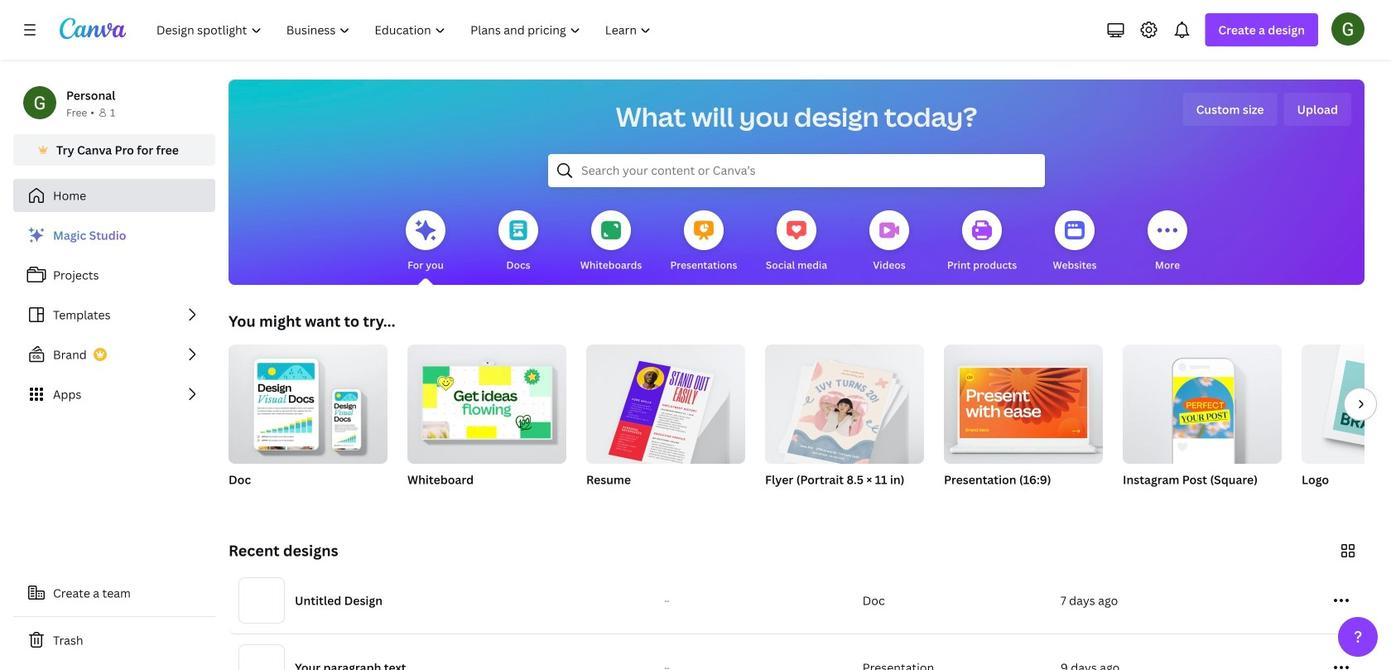 Task type: vqa. For each thing, say whether or not it's contained in the screenshot.
group
yes



Task type: describe. For each thing, give the bounding box(es) containing it.
top level navigation element
[[146, 13, 665, 46]]

gary orlando image
[[1332, 12, 1365, 45]]

Search search field
[[581, 155, 1012, 186]]



Task type: locate. For each thing, give the bounding box(es) containing it.
None search field
[[548, 154, 1045, 187]]

group
[[586, 338, 745, 509], [586, 338, 745, 471], [765, 338, 924, 509], [765, 338, 924, 469], [944, 338, 1103, 509], [944, 338, 1103, 464], [1123, 338, 1282, 509], [1123, 338, 1282, 464], [229, 345, 388, 509], [229, 345, 388, 464], [407, 345, 567, 509], [1302, 345, 1391, 509], [1302, 345, 1391, 464]]

list
[[13, 219, 215, 411]]



